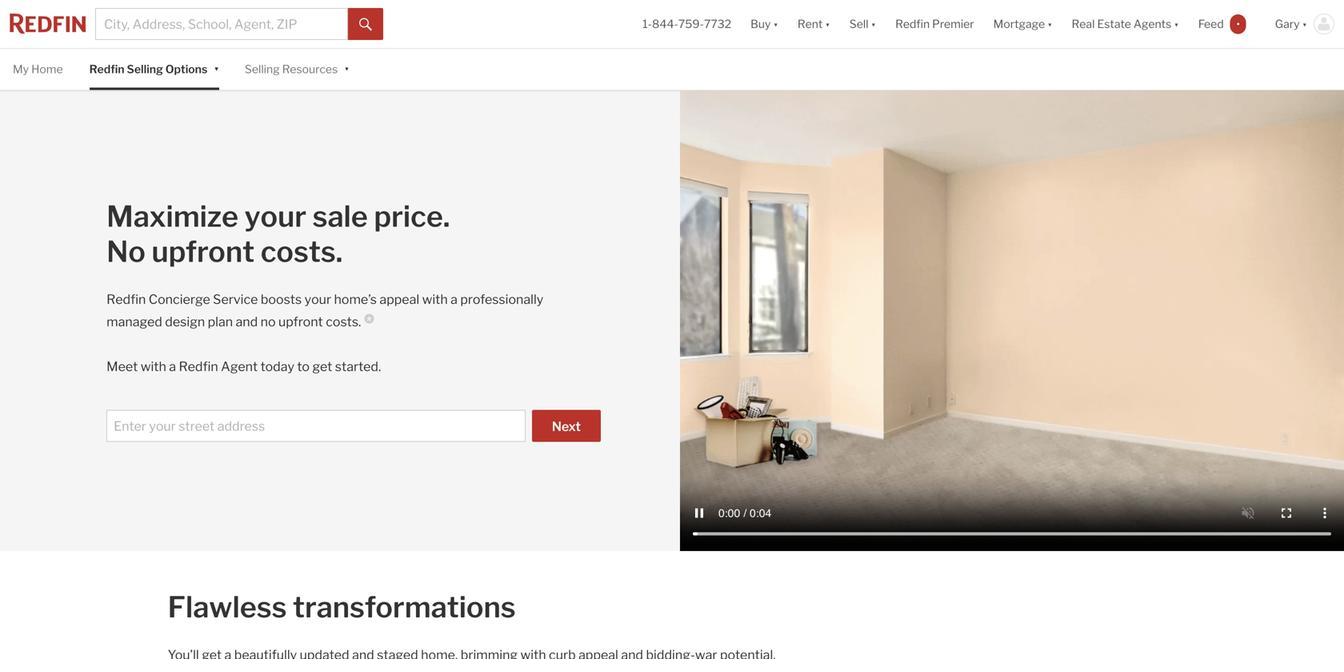 Task type: describe. For each thing, give the bounding box(es) containing it.
rent ▾
[[798, 17, 831, 31]]

with inside 'redfin concierge service boosts your home's appeal with a professionally managed design plan and no upfront costs.'
[[422, 292, 448, 308]]

upfront inside maximize your sale price. no upfront costs.
[[152, 234, 255, 269]]

mortgage ▾ button
[[994, 0, 1053, 48]]

design
[[165, 314, 205, 330]]

costs. inside maximize your sale price. no upfront costs.
[[261, 234, 343, 269]]

redfin for redfin premier
[[896, 17, 930, 31]]

maximize
[[107, 199, 239, 234]]

redfin premier button
[[886, 0, 984, 48]]

▾ right buy
[[774, 17, 779, 31]]

1-
[[643, 17, 652, 31]]

next
[[552, 419, 581, 435]]

redfin for redfin concierge service boosts your home's appeal with a professionally managed design plan and no upfront costs.
[[107, 292, 146, 308]]

today
[[261, 359, 295, 375]]

buy
[[751, 17, 771, 31]]

redfin premier
[[896, 17, 975, 31]]

appeal
[[380, 292, 420, 308]]

▾ right mortgage
[[1048, 17, 1053, 31]]

redfin selling options link
[[89, 49, 208, 90]]

service
[[213, 292, 258, 308]]

feed
[[1199, 17, 1225, 31]]

selling resources ▾
[[245, 61, 350, 76]]

costs. inside 'redfin concierge service boosts your home's appeal with a professionally managed design plan and no upfront costs.'
[[326, 314, 361, 330]]

redfin selling options ▾
[[89, 61, 219, 76]]

1 vertical spatial with
[[141, 359, 166, 375]]

real estate agents ▾ link
[[1072, 0, 1180, 48]]

buy ▾
[[751, 17, 779, 31]]

rent
[[798, 17, 823, 31]]

and
[[236, 314, 258, 330]]

submit search image
[[359, 18, 372, 31]]

my home link
[[13, 49, 63, 90]]

home
[[31, 62, 63, 76]]

resources
[[282, 62, 338, 76]]

plan
[[208, 314, 233, 330]]

▾ right rent on the right top
[[826, 17, 831, 31]]

started.
[[335, 359, 381, 375]]

my home
[[13, 62, 63, 76]]

Enter your street address search field
[[107, 410, 526, 442]]

managed
[[107, 314, 162, 330]]

estate
[[1098, 17, 1132, 31]]

a inside 'redfin concierge service boosts your home's appeal with a professionally managed design plan and no upfront costs.'
[[451, 292, 458, 308]]

real estate agents ▾ button
[[1063, 0, 1189, 48]]

meet
[[107, 359, 138, 375]]

flawless
[[168, 590, 287, 625]]

sale
[[313, 199, 368, 234]]

gary ▾
[[1276, 17, 1308, 31]]



Task type: vqa. For each thing, say whether or not it's contained in the screenshot.
A to the bottom
yes



Task type: locate. For each thing, give the bounding box(es) containing it.
maximize your sale price. no upfront costs.
[[107, 199, 450, 269]]

0 horizontal spatial upfront
[[152, 234, 255, 269]]

▾ inside redfin selling options ▾
[[214, 61, 219, 75]]

with right meet
[[141, 359, 166, 375]]

sell
[[850, 17, 869, 31]]

0 horizontal spatial selling
[[127, 62, 163, 76]]

with
[[422, 292, 448, 308], [141, 359, 166, 375]]

agents
[[1134, 17, 1172, 31]]

buy ▾ button
[[741, 0, 788, 48]]

meet with a redfin agent today to get started.
[[107, 359, 381, 375]]

redfin inside redfin selling options ▾
[[89, 62, 125, 76]]

upfront inside 'redfin concierge service boosts your home's appeal with a professionally managed design plan and no upfront costs.'
[[279, 314, 323, 330]]

1 horizontal spatial a
[[451, 292, 458, 308]]

upfront up the concierge
[[152, 234, 255, 269]]

0 horizontal spatial with
[[141, 359, 166, 375]]

759-
[[679, 17, 704, 31]]

redfin
[[896, 17, 930, 31], [89, 62, 125, 76], [107, 292, 146, 308], [179, 359, 218, 375]]

professionally
[[461, 292, 544, 308]]

redfin up managed
[[107, 292, 146, 308]]

redfin right home
[[89, 62, 125, 76]]

▾
[[774, 17, 779, 31], [826, 17, 831, 31], [871, 17, 877, 31], [1048, 17, 1053, 31], [1175, 17, 1180, 31], [1303, 17, 1308, 31], [214, 61, 219, 75], [344, 61, 350, 75]]

agent
[[221, 359, 258, 375]]

1 vertical spatial costs.
[[326, 314, 361, 330]]

home's
[[334, 292, 377, 308]]

1-844-759-7732
[[643, 17, 732, 31]]

get
[[313, 359, 333, 375]]

gary
[[1276, 17, 1300, 31]]

▾ inside the selling resources ▾
[[344, 61, 350, 75]]

sell ▾
[[850, 17, 877, 31]]

redfin left agent
[[179, 359, 218, 375]]

selling resources link
[[245, 49, 338, 90]]

2 selling from the left
[[245, 62, 280, 76]]

▾ right agents
[[1175, 17, 1180, 31]]

1 horizontal spatial selling
[[245, 62, 280, 76]]

7732
[[704, 17, 732, 31]]

your inside 'redfin concierge service boosts your home's appeal with a professionally managed design plan and no upfront costs.'
[[305, 292, 331, 308]]

next button
[[532, 410, 601, 442]]

1 horizontal spatial with
[[422, 292, 448, 308]]

rent ▾ button
[[788, 0, 840, 48]]

costs.
[[261, 234, 343, 269], [326, 314, 361, 330]]

•
[[1237, 18, 1241, 30]]

▾ right sell
[[871, 17, 877, 31]]

with right "appeal"
[[422, 292, 448, 308]]

1 vertical spatial your
[[305, 292, 331, 308]]

City, Address, School, Agent, ZIP search field
[[95, 8, 348, 40]]

selling left resources
[[245, 62, 280, 76]]

1 vertical spatial a
[[169, 359, 176, 375]]

844-
[[652, 17, 679, 31]]

premier
[[933, 17, 975, 31]]

upfront
[[152, 234, 255, 269], [279, 314, 323, 330]]

redfin inside 'redfin concierge service boosts your home's appeal with a professionally managed design plan and no upfront costs.'
[[107, 292, 146, 308]]

0 vertical spatial upfront
[[152, 234, 255, 269]]

costs. up boosts
[[261, 234, 343, 269]]

1 horizontal spatial upfront
[[279, 314, 323, 330]]

sell ▾ button
[[840, 0, 886, 48]]

transformations
[[293, 590, 516, 625]]

rent ▾ button
[[798, 0, 831, 48]]

redfin left premier
[[896, 17, 930, 31]]

redfin for redfin selling options ▾
[[89, 62, 125, 76]]

disclaimer image
[[365, 314, 374, 324]]

concierge
[[149, 292, 210, 308]]

▾ right resources
[[344, 61, 350, 75]]

▾ right options
[[214, 61, 219, 75]]

mortgage ▾
[[994, 17, 1053, 31]]

selling
[[127, 62, 163, 76], [245, 62, 280, 76]]

selling left options
[[127, 62, 163, 76]]

buy ▾ button
[[751, 0, 779, 48]]

0 vertical spatial a
[[451, 292, 458, 308]]

your left sale
[[245, 199, 307, 234]]

real estate agents ▾
[[1072, 17, 1180, 31]]

1 vertical spatial upfront
[[279, 314, 323, 330]]

price.
[[374, 199, 450, 234]]

1 selling from the left
[[127, 62, 163, 76]]

no
[[261, 314, 276, 330]]

boosts
[[261, 292, 302, 308]]

selling inside the selling resources ▾
[[245, 62, 280, 76]]

to
[[297, 359, 310, 375]]

1-844-759-7732 link
[[643, 17, 732, 31]]

▾ right gary
[[1303, 17, 1308, 31]]

mortgage ▾ button
[[984, 0, 1063, 48]]

a
[[451, 292, 458, 308], [169, 359, 176, 375]]

costs. down 'home's'
[[326, 314, 361, 330]]

real
[[1072, 17, 1095, 31]]

redfin concierge service boosts your home's appeal with a professionally managed design plan and no upfront costs.
[[107, 292, 544, 330]]

selling inside redfin selling options ▾
[[127, 62, 163, 76]]

your
[[245, 199, 307, 234], [305, 292, 331, 308]]

no
[[107, 234, 146, 269]]

sell ▾ button
[[850, 0, 877, 48]]

mortgage
[[994, 17, 1046, 31]]

options
[[165, 62, 208, 76]]

0 vertical spatial with
[[422, 292, 448, 308]]

0 vertical spatial your
[[245, 199, 307, 234]]

my
[[13, 62, 29, 76]]

your inside maximize your sale price. no upfront costs.
[[245, 199, 307, 234]]

upfront down boosts
[[279, 314, 323, 330]]

0 horizontal spatial a
[[169, 359, 176, 375]]

0 vertical spatial costs.
[[261, 234, 343, 269]]

flawless transformations
[[168, 590, 516, 625]]

redfin inside button
[[896, 17, 930, 31]]

a down the "design"
[[169, 359, 176, 375]]

a left professionally
[[451, 292, 458, 308]]

your right boosts
[[305, 292, 331, 308]]



